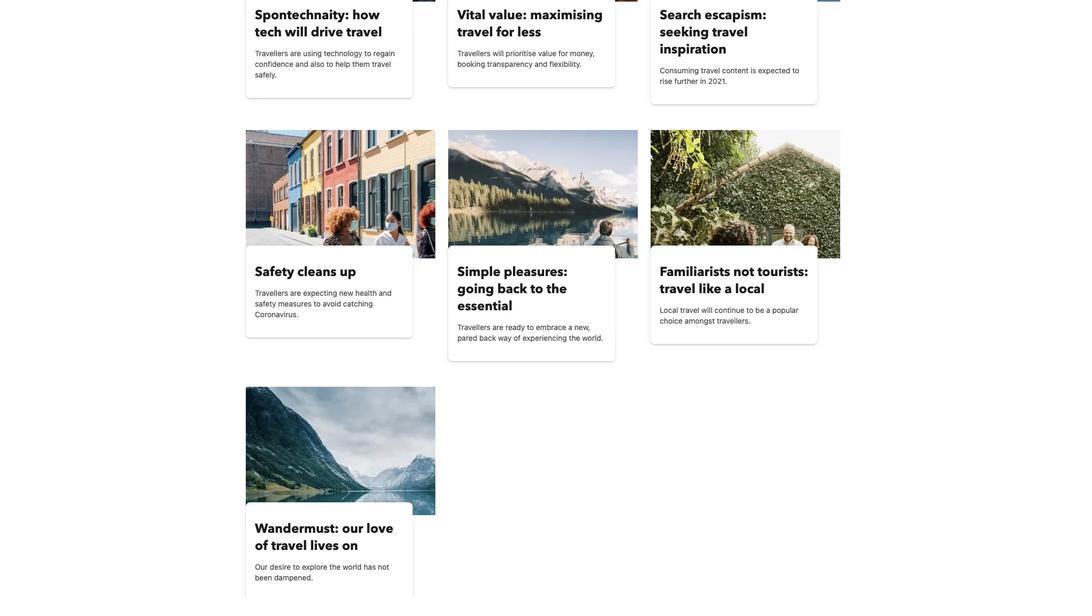 Task type: vqa. For each thing, say whether or not it's contained in the screenshot.
the Travellers will prioritise value for money, booking transparency and flexibility.
yes



Task type: locate. For each thing, give the bounding box(es) containing it.
2 horizontal spatial will
[[701, 306, 712, 315]]

travel up 'amongst'
[[680, 306, 699, 315]]

0 horizontal spatial a
[[568, 323, 572, 332]]

and down using
[[295, 60, 308, 69]]

2 horizontal spatial and
[[535, 60, 547, 69]]

will inside local travel will continue to be a popular choice amongst travellers.
[[701, 306, 712, 315]]

continue
[[714, 306, 744, 315]]

world.
[[582, 334, 603, 343]]

travel inside local travel will continue to be a popular choice amongst travellers.
[[680, 306, 699, 315]]

travel up booking
[[457, 23, 493, 41]]

cleans
[[297, 263, 337, 281]]

of inside wandermust: our love of travel lives on
[[255, 537, 268, 555]]

of
[[514, 334, 521, 343], [255, 537, 268, 555]]

are up measures
[[290, 289, 301, 298]]

1 horizontal spatial the
[[546, 280, 567, 298]]

travellers
[[255, 49, 288, 58], [457, 49, 491, 58], [255, 289, 288, 298], [457, 323, 491, 332]]

are inside travellers are using technology to regain confidence and also to help them travel safely.
[[290, 49, 301, 58]]

will inside spontechnaity: how tech will drive travel
[[285, 23, 308, 41]]

using
[[303, 49, 322, 58]]

1 vertical spatial not
[[378, 563, 389, 572]]

explore
[[302, 563, 327, 572]]

travellers are using technology to regain confidence and also to help them travel safely.
[[255, 49, 395, 79]]

prioritise
[[506, 49, 536, 58]]

the left the world
[[329, 563, 341, 572]]

confidence
[[255, 60, 293, 69]]

will up 'amongst'
[[701, 306, 712, 315]]

0 vertical spatial are
[[290, 49, 301, 58]]

2 horizontal spatial the
[[569, 334, 580, 343]]

a left new,
[[568, 323, 572, 332]]

to up embrace
[[530, 280, 543, 298]]

for inside travellers will prioritise value for money, booking transparency and flexibility.
[[558, 49, 568, 58]]

for left less
[[496, 23, 514, 41]]

1 vertical spatial for
[[558, 49, 568, 58]]

a inside travellers are ready to embrace a new, pared back way of experiencing the world.
[[568, 323, 572, 332]]

of inside travellers are ready to embrace a new, pared back way of experiencing the world.
[[514, 334, 521, 343]]

1 horizontal spatial back
[[497, 280, 527, 298]]

travellers inside travellers are using technology to regain confidence and also to help them travel safely.
[[255, 49, 288, 58]]

safety cleans up link
[[255, 263, 404, 281]]

the inside travellers are ready to embrace a new, pared back way of experiencing the world.
[[569, 334, 580, 343]]

local travel will continue to be a popular choice amongst travellers.
[[660, 306, 799, 326]]

travel down the regain
[[372, 60, 391, 69]]

popular
[[772, 306, 799, 315]]

travellers up "pared" at the bottom of the page
[[457, 323, 491, 332]]

value:
[[489, 6, 527, 24]]

a for new,
[[568, 323, 572, 332]]

not
[[733, 263, 754, 281], [378, 563, 389, 572]]

vital
[[457, 6, 486, 24]]

and
[[295, 60, 308, 69], [535, 60, 547, 69], [379, 289, 392, 298]]

new,
[[574, 323, 590, 332]]

0 vertical spatial of
[[514, 334, 521, 343]]

will up transparency
[[493, 49, 504, 58]]

0 horizontal spatial not
[[378, 563, 389, 572]]

travel inside spontechnaity: how tech will drive travel
[[346, 23, 382, 41]]

will
[[285, 23, 308, 41], [493, 49, 504, 58], [701, 306, 712, 315]]

travel up 2021.
[[701, 66, 720, 75]]

to inside travellers are ready to embrace a new, pared back way of experiencing the world.
[[527, 323, 534, 332]]

experiencing
[[523, 334, 567, 343]]

travellers for safety cleans up
[[255, 289, 288, 298]]

travellers up safety
[[255, 289, 288, 298]]

the down new,
[[569, 334, 580, 343]]

travellers inside 'travellers are expecting new health and safety measures to avoid catching coronavirus.'
[[255, 289, 288, 298]]

0 horizontal spatial of
[[255, 537, 268, 555]]

2 vertical spatial the
[[329, 563, 341, 572]]

back
[[497, 280, 527, 298], [479, 334, 496, 343]]

will up using
[[285, 23, 308, 41]]

not right like
[[733, 263, 754, 281]]

0 horizontal spatial for
[[496, 23, 514, 41]]

a
[[725, 280, 732, 298], [766, 306, 770, 315], [568, 323, 572, 332]]

are inside 'travellers are expecting new health and safety measures to avoid catching coronavirus.'
[[290, 289, 301, 298]]

a right "be"
[[766, 306, 770, 315]]

the inside our desire to explore the world has not been dampened.
[[329, 563, 341, 572]]

0 horizontal spatial will
[[285, 23, 308, 41]]

travel inside wandermust: our love of travel lives on
[[271, 537, 307, 555]]

are up the 'way' at bottom
[[493, 323, 504, 332]]

to
[[364, 49, 371, 58], [326, 60, 333, 69], [792, 66, 799, 75], [530, 280, 543, 298], [314, 300, 321, 308], [746, 306, 753, 315], [527, 323, 534, 332], [293, 563, 300, 572]]

back right going
[[497, 280, 527, 298]]

0 horizontal spatial the
[[329, 563, 341, 572]]

1 horizontal spatial not
[[733, 263, 754, 281]]

seeking
[[660, 23, 709, 41]]

a inside familiarists not tourists: travel like a local
[[725, 280, 732, 298]]

1 vertical spatial are
[[290, 289, 301, 298]]

simple pleasures: going back to the essential link
[[457, 263, 606, 315]]

0 vertical spatial not
[[733, 263, 754, 281]]

a for local
[[725, 280, 732, 298]]

are left using
[[290, 49, 301, 58]]

local
[[660, 306, 678, 315]]

1 horizontal spatial and
[[379, 289, 392, 298]]

to up 'dampened.'
[[293, 563, 300, 572]]

our desire to explore the world has not been dampened.
[[255, 563, 389, 583]]

to inside 'travellers are expecting new health and safety measures to avoid catching coronavirus.'
[[314, 300, 321, 308]]

to inside our desire to explore the world has not been dampened.
[[293, 563, 300, 572]]

2 horizontal spatial a
[[766, 306, 770, 315]]

pleasures:
[[504, 263, 568, 281]]

flexibility.
[[549, 60, 582, 69]]

travellers inside travellers will prioritise value for money, booking transparency and flexibility.
[[457, 49, 491, 58]]

like
[[699, 280, 721, 298]]

of down ready on the bottom of the page
[[514, 334, 521, 343]]

1 horizontal spatial of
[[514, 334, 521, 343]]

0 horizontal spatial and
[[295, 60, 308, 69]]

and inside travellers will prioritise value for money, booking transparency and flexibility.
[[535, 60, 547, 69]]

travellers up booking
[[457, 49, 491, 58]]

embrace
[[536, 323, 566, 332]]

2021.
[[708, 77, 727, 86]]

and down value
[[535, 60, 547, 69]]

back left the 'way' at bottom
[[479, 334, 496, 343]]

safety
[[255, 300, 276, 308]]

travel
[[346, 23, 382, 41], [457, 23, 493, 41], [712, 23, 748, 41], [372, 60, 391, 69], [701, 66, 720, 75], [660, 280, 695, 298], [680, 306, 699, 315], [271, 537, 307, 555]]

the inside simple pleasures: going back to the essential
[[546, 280, 567, 298]]

consuming
[[660, 66, 699, 75]]

a right like
[[725, 280, 732, 298]]

is
[[751, 66, 756, 75]]

1 vertical spatial back
[[479, 334, 496, 343]]

travellers are ready to embrace a new, pared back way of experiencing the world.
[[457, 323, 603, 343]]

be
[[755, 306, 764, 315]]

travellers for vital value: maximising travel for less
[[457, 49, 491, 58]]

to down "expecting"
[[314, 300, 321, 308]]

for up flexibility.
[[558, 49, 568, 58]]

for for value
[[558, 49, 568, 58]]

2 vertical spatial are
[[493, 323, 504, 332]]

2 vertical spatial a
[[568, 323, 572, 332]]

are
[[290, 49, 301, 58], [290, 289, 301, 298], [493, 323, 504, 332]]

travellers for simple pleasures: going back to the essential
[[457, 323, 491, 332]]

the up embrace
[[546, 280, 567, 298]]

search escapism: seeking travel inspiration
[[660, 6, 767, 58]]

travellers inside travellers are ready to embrace a new, pared back way of experiencing the world.
[[457, 323, 491, 332]]

value
[[538, 49, 556, 58]]

1 horizontal spatial a
[[725, 280, 732, 298]]

0 horizontal spatial back
[[479, 334, 496, 343]]

1 horizontal spatial will
[[493, 49, 504, 58]]

expected
[[758, 66, 790, 75]]

technology
[[324, 49, 362, 58]]

1 vertical spatial will
[[493, 49, 504, 58]]

wandermust: our love of travel lives on link
[[255, 520, 404, 555]]

vital value: maximising travel for less link
[[457, 6, 606, 41]]

travel up the regain
[[346, 23, 382, 41]]

wandermust:
[[255, 520, 339, 538]]

for inside vital value: maximising travel for less
[[496, 23, 514, 41]]

travel up local
[[660, 280, 695, 298]]

travellers up confidence
[[255, 49, 288, 58]]

and right health
[[379, 289, 392, 298]]

0 vertical spatial back
[[497, 280, 527, 298]]

are inside travellers are ready to embrace a new, pared back way of experiencing the world.
[[493, 323, 504, 332]]

1 vertical spatial of
[[255, 537, 268, 555]]

0 vertical spatial will
[[285, 23, 308, 41]]

to right the expected
[[792, 66, 799, 75]]

travel up desire
[[271, 537, 307, 555]]

1 horizontal spatial for
[[558, 49, 568, 58]]

to right ready on the bottom of the page
[[527, 323, 534, 332]]

escapism:
[[705, 6, 767, 24]]

of up our
[[255, 537, 268, 555]]

to left "be"
[[746, 306, 753, 315]]

not right has at left bottom
[[378, 563, 389, 572]]

coronavirus.
[[255, 310, 299, 319]]

are for up
[[290, 289, 301, 298]]

travel inside "consuming travel content is expected to rise further in 2021."
[[701, 66, 720, 75]]

0 vertical spatial a
[[725, 280, 732, 298]]

travel up content
[[712, 23, 748, 41]]

1 vertical spatial the
[[569, 334, 580, 343]]

1 vertical spatial a
[[766, 306, 770, 315]]

0 vertical spatial for
[[496, 23, 514, 41]]

familiarists not tourists: travel like a local link
[[660, 263, 808, 298]]

2 vertical spatial will
[[701, 306, 712, 315]]

and inside 'travellers are expecting new health and safety measures to avoid catching coronavirus.'
[[379, 289, 392, 298]]

0 vertical spatial the
[[546, 280, 567, 298]]

catching
[[343, 300, 373, 308]]



Task type: describe. For each thing, give the bounding box(es) containing it.
our
[[255, 563, 268, 572]]

and inside travellers are using technology to regain confidence and also to help them travel safely.
[[295, 60, 308, 69]]

to inside local travel will continue to be a popular choice amongst travellers.
[[746, 306, 753, 315]]

how
[[352, 6, 380, 24]]

essential
[[457, 297, 512, 315]]

tech
[[255, 23, 282, 41]]

up
[[340, 263, 356, 281]]

inspiration
[[660, 40, 726, 58]]

our
[[342, 520, 363, 538]]

has
[[364, 563, 376, 572]]

avoid
[[323, 300, 341, 308]]

safety
[[255, 263, 294, 281]]

travellers for spontechnaity: how tech will drive travel
[[255, 49, 288, 58]]

spontechnaity:
[[255, 6, 349, 24]]

safety cleans up
[[255, 263, 356, 281]]

a inside local travel will continue to be a popular choice amongst travellers.
[[766, 306, 770, 315]]

going
[[457, 280, 494, 298]]

ready
[[506, 323, 525, 332]]

help
[[335, 60, 350, 69]]

dampened.
[[274, 574, 313, 583]]

local
[[735, 280, 765, 298]]

to up them
[[364, 49, 371, 58]]

not inside our desire to explore the world has not been dampened.
[[378, 563, 389, 572]]

pared
[[457, 334, 477, 343]]

love
[[366, 520, 393, 538]]

tourists:
[[757, 263, 808, 281]]

wandermust: our love of travel lives on
[[255, 520, 393, 555]]

travel inside vital value: maximising travel for less
[[457, 23, 493, 41]]

back inside travellers are ready to embrace a new, pared back way of experiencing the world.
[[479, 334, 496, 343]]

are for tech
[[290, 49, 301, 58]]

to right also
[[326, 60, 333, 69]]

choice
[[660, 317, 683, 326]]

lives
[[310, 537, 339, 555]]

measures
[[278, 300, 312, 308]]

spontechnaity: how tech will drive travel link
[[255, 6, 404, 41]]

vital value: maximising travel for less
[[457, 6, 603, 41]]

not inside familiarists not tourists: travel like a local
[[733, 263, 754, 281]]

travellers.
[[717, 317, 751, 326]]

on
[[342, 537, 358, 555]]

simple pleasures: going back to the essential
[[457, 263, 568, 315]]

amongst
[[685, 317, 715, 326]]

also
[[310, 60, 324, 69]]

health
[[355, 289, 377, 298]]

safely.
[[255, 70, 277, 79]]

content
[[722, 66, 749, 75]]

are for going
[[493, 323, 504, 332]]

them
[[352, 60, 370, 69]]

maximising
[[530, 6, 603, 24]]

way
[[498, 334, 512, 343]]

regain
[[373, 49, 395, 58]]

simple
[[457, 263, 501, 281]]

search escapism: seeking travel inspiration link
[[660, 6, 808, 58]]

desire
[[270, 563, 291, 572]]

travellers will prioritise value for money, booking transparency and flexibility.
[[457, 49, 595, 69]]

for for travel
[[496, 23, 514, 41]]

transparency
[[487, 60, 533, 69]]

search
[[660, 6, 701, 24]]

world
[[343, 563, 362, 572]]

money,
[[570, 49, 595, 58]]

less
[[517, 23, 541, 41]]

travel inside familiarists not tourists: travel like a local
[[660, 280, 695, 298]]

to inside simple pleasures: going back to the essential
[[530, 280, 543, 298]]

will inside travellers will prioritise value for money, booking transparency and flexibility.
[[493, 49, 504, 58]]

been
[[255, 574, 272, 583]]

to inside "consuming travel content is expected to rise further in 2021."
[[792, 66, 799, 75]]

in
[[700, 77, 706, 86]]

travellers are expecting new health and safety measures to avoid catching coronavirus.
[[255, 289, 392, 319]]

rise
[[660, 77, 672, 86]]

spontechnaity: how tech will drive travel
[[255, 6, 382, 41]]

new
[[339, 289, 353, 298]]

familiarists
[[660, 263, 730, 281]]

familiarists not tourists: travel like a local
[[660, 263, 808, 298]]

travel inside travellers are using technology to regain confidence and also to help them travel safely.
[[372, 60, 391, 69]]

travel inside search escapism: seeking travel inspiration
[[712, 23, 748, 41]]

further
[[674, 77, 698, 86]]

back inside simple pleasures: going back to the essential
[[497, 280, 527, 298]]

booking
[[457, 60, 485, 69]]

consuming travel content is expected to rise further in 2021.
[[660, 66, 799, 86]]

expecting
[[303, 289, 337, 298]]

drive
[[311, 23, 343, 41]]



